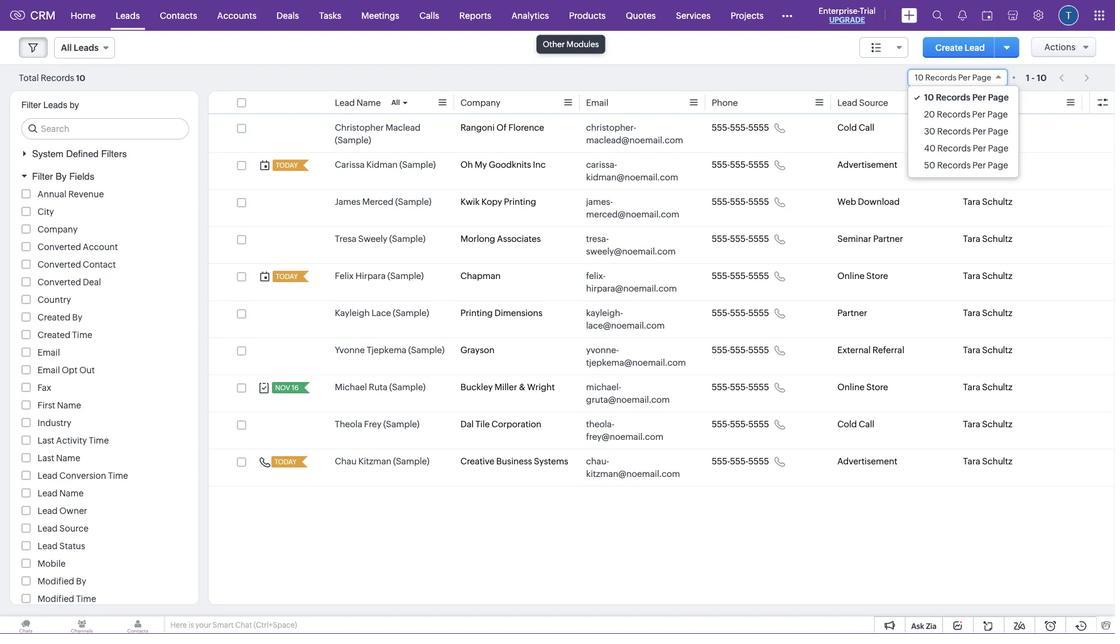 Task type: describe. For each thing, give the bounding box(es) containing it.
tara for kayleigh- lace@noemail.com
[[963, 308, 981, 318]]

name up the christopher
[[357, 98, 381, 108]]

dal
[[461, 419, 474, 429]]

theola frey (sample) link
[[335, 418, 420, 430]]

(sample) for michael ruta (sample)
[[389, 382, 426, 392]]

modified for modified by
[[38, 576, 74, 586]]

555-555-5555 for theola- frey@noemail.com
[[712, 419, 769, 429]]

5555 for yvonne- tjepkema@noemail.com
[[749, 345, 769, 355]]

page for "50 records per page" option
[[988, 160, 1009, 170]]

40 records per page option
[[909, 140, 1019, 157]]

city
[[38, 207, 54, 217]]

kwik
[[461, 197, 480, 207]]

kitzman@noemail.com
[[586, 469, 680, 479]]

morlong associates
[[461, 234, 541, 244]]

actions
[[1045, 42, 1076, 52]]

(sample) for chau kitzman (sample)
[[393, 456, 430, 466]]

online store for felix- hirpara@noemail.com
[[838, 271, 888, 281]]

today for felix hirpara (sample)
[[276, 273, 298, 281]]

50 records per page option
[[909, 157, 1019, 174]]

out
[[79, 365, 95, 375]]

create menu element
[[894, 0, 925, 30]]

cold call for christopher- maclead@noemail.com
[[838, 123, 875, 133]]

country
[[38, 295, 71, 305]]

revenue
[[68, 189, 104, 199]]

converted for converted account
[[38, 242, 81, 252]]

schultz for tresa- sweely@noemail.com
[[982, 234, 1013, 244]]

0 vertical spatial printing
[[504, 197, 536, 207]]

home link
[[61, 0, 106, 30]]

james-
[[586, 197, 613, 207]]

enterprise-trial upgrade
[[819, 6, 876, 24]]

records for 40 records per page option
[[938, 143, 971, 153]]

store for michael- gruta@noemail.com
[[867, 382, 888, 392]]

2 vertical spatial email
[[38, 365, 60, 375]]

ask
[[911, 622, 925, 630]]

tara for felix- hirpara@noemail.com
[[963, 271, 981, 281]]

30 records per page option
[[909, 123, 1019, 140]]

corporation
[[492, 419, 542, 429]]

5555 for kayleigh- lace@noemail.com
[[749, 308, 769, 318]]

christopher- maclead@noemail.com link
[[586, 121, 687, 146]]

filter for filter by fields
[[32, 171, 53, 182]]

0 horizontal spatial lead name
[[38, 488, 84, 498]]

tara schultz for chau- kitzman@noemail.com
[[963, 456, 1013, 466]]

last activity time
[[38, 435, 109, 446]]

per for "50 records per page" option
[[973, 160, 986, 170]]

here is your smart chat (ctrl+space)
[[170, 621, 297, 629]]

chau-
[[586, 456, 609, 466]]

5555 for christopher- maclead@noemail.com
[[749, 123, 769, 133]]

miller
[[495, 382, 517, 392]]

tara for michael- gruta@noemail.com
[[963, 382, 981, 392]]

records for "50 records per page" option
[[937, 160, 971, 170]]

james- merced@noemail.com
[[586, 197, 680, 219]]

kayleigh lace (sample)
[[335, 308, 429, 318]]

first
[[38, 400, 55, 410]]

(sample) for christopher maclead (sample)
[[335, 135, 371, 145]]

leads link
[[106, 0, 150, 30]]

call for theola- frey@noemail.com
[[859, 419, 875, 429]]

create lead button
[[923, 37, 998, 58]]

nov
[[275, 384, 290, 392]]

(sample) for tresa sweely (sample)
[[389, 234, 426, 244]]

tresa- sweely@noemail.com link
[[586, 233, 687, 258]]

1 vertical spatial printing
[[461, 308, 493, 318]]

modified for modified time
[[38, 594, 74, 604]]

(sample) for theola frey (sample)
[[383, 419, 420, 429]]

time right activity at the left bottom
[[89, 435, 109, 446]]

per inside 10 records per page 'field'
[[958, 73, 971, 82]]

page for 30 records per page option at the right top
[[988, 126, 1009, 136]]

tara schultz for james- merced@noemail.com
[[963, 197, 1013, 207]]

tjepkema
[[367, 345, 407, 355]]

row group containing christopher maclead (sample)
[[209, 116, 1115, 486]]

lace
[[372, 308, 391, 318]]

last for last name
[[38, 453, 54, 463]]

-
[[1032, 73, 1035, 83]]

deal
[[83, 277, 101, 287]]

tara schultz for michael- gruta@noemail.com
[[963, 382, 1013, 392]]

tara schultz for christopher- maclead@noemail.com
[[963, 123, 1013, 133]]

1 horizontal spatial lead owner
[[963, 98, 1013, 108]]

modified by
[[38, 576, 86, 586]]

5555 for chau- kitzman@noemail.com
[[749, 456, 769, 466]]

10 inside 'field'
[[915, 73, 924, 82]]

my
[[475, 160, 487, 170]]

10 inside total records 10
[[76, 73, 85, 83]]

555-555-5555 for michael- gruta@noemail.com
[[712, 382, 769, 392]]

filter by fields
[[32, 171, 94, 182]]

30 records per page
[[924, 126, 1009, 136]]

accounts link
[[207, 0, 267, 30]]

modified time
[[38, 594, 96, 604]]

tara schultz for felix- hirpara@noemail.com
[[963, 271, 1013, 281]]

web
[[838, 197, 856, 207]]

name down conversion
[[59, 488, 84, 498]]

james
[[335, 197, 361, 207]]

555-555-5555 for yvonne- tjepkema@noemail.com
[[712, 345, 769, 355]]

signals element
[[951, 0, 975, 31]]

james merced (sample)
[[335, 197, 432, 207]]

yvonne tjepkema (sample)
[[335, 345, 445, 355]]

555-555-5555 for tresa- sweely@noemail.com
[[712, 234, 769, 244]]

by for modified
[[76, 576, 86, 586]]

status
[[59, 541, 85, 551]]

1
[[1026, 73, 1030, 83]]

system
[[32, 148, 63, 159]]

first name
[[38, 400, 81, 410]]

555-555-5555 for carissa- kidman@noemail.com
[[712, 160, 769, 170]]

records for 30 records per page option at the right top
[[937, 126, 971, 136]]

theola-
[[586, 419, 615, 429]]

your
[[195, 621, 211, 629]]

20 records per page option
[[909, 106, 1019, 123]]

today link for felix
[[273, 271, 299, 282]]

size image
[[872, 42, 882, 53]]

records for 10 records per page option
[[936, 92, 971, 102]]

all for all
[[392, 99, 400, 107]]

filters
[[101, 148, 127, 159]]

grayson
[[461, 345, 495, 355]]

account
[[83, 242, 118, 252]]

carissa-
[[586, 160, 617, 170]]

calendar image
[[982, 10, 993, 20]]

defined
[[66, 148, 99, 159]]

by for filter
[[56, 171, 67, 182]]

page for 40 records per page option
[[988, 143, 1009, 153]]

tile
[[476, 419, 490, 429]]

list box containing 10 records per page
[[909, 86, 1019, 177]]

1 vertical spatial email
[[38, 348, 60, 358]]

email opt out
[[38, 365, 95, 375]]

business
[[496, 456, 532, 466]]

schultz for michael- gruta@noemail.com
[[982, 382, 1013, 392]]

filter by fields button
[[10, 165, 199, 187]]

theola- frey@noemail.com
[[586, 419, 664, 442]]

0 vertical spatial lead source
[[838, 98, 889, 108]]

total
[[19, 73, 39, 83]]

cold call for theola- frey@noemail.com
[[838, 419, 875, 429]]

carissa- kidman@noemail.com
[[586, 160, 679, 182]]

All Leads field
[[54, 37, 115, 58]]

schultz for yvonne- tjepkema@noemail.com
[[982, 345, 1013, 355]]

5555 for james- merced@noemail.com
[[749, 197, 769, 207]]

profile element
[[1051, 0, 1087, 30]]

by for created
[[72, 312, 82, 322]]

advertisement for carissa- kidman@noemail.com
[[838, 160, 898, 170]]

advertisement for chau- kitzman@noemail.com
[[838, 456, 898, 466]]

smart
[[213, 621, 234, 629]]

maclead
[[386, 123, 421, 133]]

10 Records Per Page field
[[908, 69, 1008, 86]]

leads for all leads
[[74, 43, 99, 53]]

1 vertical spatial owner
[[59, 506, 87, 516]]

today for chau kitzman (sample)
[[275, 458, 297, 466]]

5555 for felix- hirpara@noemail.com
[[749, 271, 769, 281]]

call for christopher- maclead@noemail.com
[[859, 123, 875, 133]]

nov 16
[[275, 384, 299, 392]]

last for last activity time
[[38, 435, 54, 446]]

filter for filter leads by
[[21, 100, 41, 110]]

services link
[[666, 0, 721, 30]]

other
[[543, 40, 565, 49]]

time right conversion
[[108, 471, 128, 481]]

search image
[[933, 10, 943, 21]]

deals
[[277, 10, 299, 20]]

online for michael- gruta@noemail.com
[[838, 382, 865, 392]]

&
[[519, 382, 526, 392]]

analytics
[[512, 10, 549, 20]]

zia
[[926, 622, 937, 630]]

signals image
[[958, 10, 967, 21]]

carissa
[[335, 160, 365, 170]]

channels image
[[56, 616, 108, 634]]

is
[[188, 621, 194, 629]]

kidman
[[366, 160, 398, 170]]

chapman
[[461, 271, 501, 281]]

1 vertical spatial lead source
[[38, 523, 88, 534]]

0 vertical spatial owner
[[985, 98, 1013, 108]]

kitzman
[[358, 456, 392, 466]]

total records 10
[[19, 73, 85, 83]]

kayleigh-
[[586, 308, 623, 318]]

create lead
[[936, 42, 985, 52]]

carissa kidman (sample)
[[335, 160, 436, 170]]

5555 for carissa- kidman@noemail.com
[[749, 160, 769, 170]]

tresa- sweely@noemail.com
[[586, 234, 676, 256]]

10 inside option
[[924, 92, 934, 102]]

Other Modules field
[[774, 5, 801, 25]]

christopher maclead (sample) link
[[335, 121, 448, 146]]

yvonne
[[335, 345, 365, 355]]

tara for chau- kitzman@noemail.com
[[963, 456, 981, 466]]

filter leads by
[[21, 100, 79, 110]]

online for felix- hirpara@noemail.com
[[838, 271, 865, 281]]

per for 20 records per page option at top
[[973, 109, 986, 119]]

lace@noemail.com
[[586, 320, 665, 331]]

10 records per page option
[[909, 89, 1019, 106]]

5555 for michael- gruta@noemail.com
[[749, 382, 769, 392]]

time down created by
[[72, 330, 92, 340]]



Task type: vqa. For each thing, say whether or not it's contained in the screenshot.


Task type: locate. For each thing, give the bounding box(es) containing it.
555-555-5555 for james- merced@noemail.com
[[712, 197, 769, 207]]

0 vertical spatial cold
[[838, 123, 857, 133]]

last down the last activity time
[[38, 453, 54, 463]]

6 555-555-5555 from the top
[[712, 308, 769, 318]]

1 vertical spatial cold call
[[838, 419, 875, 429]]

schultz for carissa- kidman@noemail.com
[[982, 160, 1013, 170]]

schultz for felix- hirpara@noemail.com
[[982, 271, 1013, 281]]

buckley
[[461, 382, 493, 392]]

per inside 10 records per page option
[[973, 92, 986, 102]]

schultz for christopher- maclead@noemail.com
[[982, 123, 1013, 133]]

3 tara from the top
[[963, 197, 981, 207]]

8 schultz from the top
[[982, 382, 1013, 392]]

1 horizontal spatial leads
[[74, 43, 99, 53]]

10 tara from the top
[[963, 456, 981, 466]]

per inside 20 records per page option
[[973, 109, 986, 119]]

records down 10 records per page option
[[937, 109, 971, 119]]

tara schultz for kayleigh- lace@noemail.com
[[963, 308, 1013, 318]]

2 call from the top
[[859, 419, 875, 429]]

time up channels "image"
[[76, 594, 96, 604]]

per for 40 records per page option
[[973, 143, 987, 153]]

1 vertical spatial store
[[867, 382, 888, 392]]

tara schultz for yvonne- tjepkema@noemail.com
[[963, 345, 1013, 355]]

4 tara from the top
[[963, 234, 981, 244]]

10 up by
[[76, 73, 85, 83]]

per for 10 records per page option
[[973, 92, 986, 102]]

lead source up lead status
[[38, 523, 88, 534]]

50 records per page
[[924, 160, 1009, 170]]

filter
[[21, 100, 41, 110], [32, 171, 53, 182]]

modules
[[567, 40, 599, 49]]

printing dimensions
[[461, 308, 543, 318]]

modified down mobile
[[38, 576, 74, 586]]

4 tara schultz from the top
[[963, 234, 1013, 244]]

10 records per page up 20 records per page
[[924, 92, 1009, 102]]

ask zia
[[911, 622, 937, 630]]

store down external referral
[[867, 382, 888, 392]]

(sample) right sweely
[[389, 234, 426, 244]]

5555
[[749, 123, 769, 133], [749, 160, 769, 170], [749, 197, 769, 207], [749, 234, 769, 244], [749, 271, 769, 281], [749, 308, 769, 318], [749, 345, 769, 355], [749, 382, 769, 392], [749, 419, 769, 429], [749, 456, 769, 466]]

converted deal
[[38, 277, 101, 287]]

last down industry
[[38, 435, 54, 446]]

0 vertical spatial cold call
[[838, 123, 875, 133]]

3 converted from the top
[[38, 277, 81, 287]]

2 tara schultz from the top
[[963, 160, 1013, 170]]

1 vertical spatial partner
[[838, 308, 868, 318]]

2 schultz from the top
[[982, 160, 1013, 170]]

1 advertisement from the top
[[838, 160, 898, 170]]

5 5555 from the top
[[749, 271, 769, 281]]

30
[[924, 126, 936, 136]]

(sample) for yvonne tjepkema (sample)
[[408, 345, 445, 355]]

all up total records 10
[[61, 43, 72, 53]]

1 created from the top
[[38, 312, 70, 322]]

by up modified time
[[76, 576, 86, 586]]

0 horizontal spatial printing
[[461, 308, 493, 318]]

1 tara from the top
[[963, 123, 981, 133]]

1 cold call from the top
[[838, 123, 875, 133]]

records up 10 records per page option
[[926, 73, 957, 82]]

schultz for james- merced@noemail.com
[[982, 197, 1013, 207]]

6 tara schultz from the top
[[963, 308, 1013, 318]]

page for 10 records per page option
[[988, 92, 1009, 102]]

0 horizontal spatial all
[[61, 43, 72, 53]]

(sample) right frey
[[383, 419, 420, 429]]

20
[[924, 109, 935, 119]]

(sample) right 'kitzman'
[[393, 456, 430, 466]]

meetings
[[362, 10, 399, 20]]

lead owner
[[963, 98, 1013, 108], [38, 506, 87, 516]]

1 vertical spatial cold
[[838, 419, 857, 429]]

7 555-555-5555 from the top
[[712, 345, 769, 355]]

lead inside button
[[965, 42, 985, 52]]

1 vertical spatial call
[[859, 419, 875, 429]]

10
[[1037, 73, 1047, 83], [915, 73, 924, 82], [76, 73, 85, 83], [924, 92, 934, 102]]

records
[[41, 73, 74, 83], [926, 73, 957, 82], [936, 92, 971, 102], [937, 109, 971, 119], [937, 126, 971, 136], [938, 143, 971, 153], [937, 160, 971, 170]]

cold for theola- frey@noemail.com
[[838, 419, 857, 429]]

per down 40 records per page
[[973, 160, 986, 170]]

partner right seminar
[[873, 234, 903, 244]]

555-555-5555 for chau- kitzman@noemail.com
[[712, 456, 769, 466]]

5555 for theola- frey@noemail.com
[[749, 419, 769, 429]]

frey@noemail.com
[[586, 432, 664, 442]]

products
[[569, 10, 606, 20]]

systems
[[534, 456, 568, 466]]

converted up the country
[[38, 277, 81, 287]]

1 online store from the top
[[838, 271, 888, 281]]

1 horizontal spatial source
[[859, 98, 889, 108]]

tasks link
[[309, 0, 351, 30]]

7 schultz from the top
[[982, 345, 1013, 355]]

navigation
[[1053, 68, 1097, 87]]

7 tara schultz from the top
[[963, 345, 1013, 355]]

1 vertical spatial converted
[[38, 260, 81, 270]]

leads down home
[[74, 43, 99, 53]]

2 last from the top
[[38, 453, 54, 463]]

download
[[858, 197, 900, 207]]

michael- gruta@noemail.com
[[586, 382, 670, 405]]

kayleigh- lace@noemail.com
[[586, 308, 665, 331]]

2 tara from the top
[[963, 160, 981, 170]]

industry
[[38, 418, 71, 428]]

search element
[[925, 0, 951, 31]]

per inside 40 records per page option
[[973, 143, 987, 153]]

2 advertisement from the top
[[838, 456, 898, 466]]

store down seminar partner
[[867, 271, 888, 281]]

profile image
[[1059, 5, 1079, 25]]

9 schultz from the top
[[982, 419, 1013, 429]]

0 vertical spatial leads
[[116, 10, 140, 20]]

(sample) inside christopher maclead (sample)
[[335, 135, 371, 145]]

2 modified from the top
[[38, 594, 74, 604]]

0 vertical spatial online store
[[838, 271, 888, 281]]

0 horizontal spatial company
[[38, 224, 78, 234]]

email down created time
[[38, 348, 60, 358]]

6 schultz from the top
[[982, 308, 1013, 318]]

2 horizontal spatial leads
[[116, 10, 140, 20]]

tara schultz
[[963, 123, 1013, 133], [963, 160, 1013, 170], [963, 197, 1013, 207], [963, 234, 1013, 244], [963, 271, 1013, 281], [963, 308, 1013, 318], [963, 345, 1013, 355], [963, 382, 1013, 392], [963, 419, 1013, 429], [963, 456, 1013, 466]]

all inside the all leads field
[[61, 43, 72, 53]]

0 horizontal spatial leads
[[43, 100, 67, 110]]

2 cold from the top
[[838, 419, 857, 429]]

2 555-555-5555 from the top
[[712, 160, 769, 170]]

leads left by
[[43, 100, 67, 110]]

lead name up the christopher
[[335, 98, 381, 108]]

row group
[[209, 116, 1115, 486]]

external referral
[[838, 345, 905, 355]]

(sample) right kidman
[[400, 160, 436, 170]]

filter down total at the top left of page
[[21, 100, 41, 110]]

records up 20 records per page option at top
[[936, 92, 971, 102]]

converted up the "converted contact"
[[38, 242, 81, 252]]

0 vertical spatial by
[[56, 171, 67, 182]]

10 tara schultz from the top
[[963, 456, 1013, 466]]

lead status
[[38, 541, 85, 551]]

tara for theola- frey@noemail.com
[[963, 419, 981, 429]]

name down activity at the left bottom
[[56, 453, 80, 463]]

0 vertical spatial source
[[859, 98, 889, 108]]

2 converted from the top
[[38, 260, 81, 270]]

felix hirpara (sample) link
[[335, 270, 424, 282]]

modified down modified by
[[38, 594, 74, 604]]

1 555-555-5555 from the top
[[712, 123, 769, 133]]

(sample) for carissa kidman (sample)
[[400, 160, 436, 170]]

referral
[[873, 345, 905, 355]]

5 tara schultz from the top
[[963, 271, 1013, 281]]

page down 40 records per page
[[988, 160, 1009, 170]]

leads right home
[[116, 10, 140, 20]]

records down 20 records per page option at top
[[937, 126, 971, 136]]

1 horizontal spatial all
[[392, 99, 400, 107]]

1 cold from the top
[[838, 123, 857, 133]]

1 vertical spatial leads
[[74, 43, 99, 53]]

2 vertical spatial today
[[275, 458, 297, 466]]

filter inside dropdown button
[[32, 171, 53, 182]]

(sample) right lace at the left of page
[[393, 308, 429, 318]]

5 555-555-5555 from the top
[[712, 271, 769, 281]]

lead
[[965, 42, 985, 52], [335, 98, 355, 108], [838, 98, 858, 108], [963, 98, 983, 108], [38, 471, 58, 481], [38, 488, 58, 498], [38, 506, 58, 516], [38, 523, 58, 534], [38, 541, 58, 551]]

0 horizontal spatial partner
[[838, 308, 868, 318]]

1 vertical spatial advertisement
[[838, 456, 898, 466]]

leads for filter leads by
[[43, 100, 67, 110]]

555-555-5555 for kayleigh- lace@noemail.com
[[712, 308, 769, 318]]

2 created from the top
[[38, 330, 70, 340]]

converted for converted contact
[[38, 260, 81, 270]]

felix-
[[586, 271, 606, 281]]

2 vertical spatial by
[[76, 576, 86, 586]]

printing right kopy
[[504, 197, 536, 207]]

create menu image
[[902, 8, 917, 23]]

email
[[586, 98, 609, 108], [38, 348, 60, 358], [38, 365, 60, 375]]

today link
[[273, 160, 299, 171], [273, 271, 299, 282], [271, 456, 298, 468]]

1 vertical spatial online store
[[838, 382, 888, 392]]

per up 40 records per page
[[973, 126, 986, 136]]

(ctrl+space)
[[254, 621, 297, 629]]

records inside 'field'
[[926, 73, 957, 82]]

5555 for tresa- sweely@noemail.com
[[749, 234, 769, 244]]

page up 40 records per page
[[988, 126, 1009, 136]]

carissa kidman (sample) link
[[335, 158, 436, 171]]

(sample) inside 'link'
[[389, 234, 426, 244]]

10 schultz from the top
[[982, 456, 1013, 466]]

last
[[38, 435, 54, 446], [38, 453, 54, 463]]

tara for tresa- sweely@noemail.com
[[963, 234, 981, 244]]

source up status
[[59, 523, 88, 534]]

activity
[[56, 435, 87, 446]]

name right first
[[57, 400, 81, 410]]

1 store from the top
[[867, 271, 888, 281]]

merced@noemail.com
[[586, 209, 680, 219]]

per for 30 records per page option at the right top
[[973, 126, 986, 136]]

records for 20 records per page option at top
[[937, 109, 971, 119]]

yvonne- tjepkema@noemail.com
[[586, 345, 686, 368]]

leads inside field
[[74, 43, 99, 53]]

lead name down conversion
[[38, 488, 84, 498]]

annual
[[38, 189, 66, 199]]

6 tara from the top
[[963, 308, 981, 318]]

store for felix- hirpara@noemail.com
[[867, 271, 888, 281]]

1 vertical spatial company
[[38, 224, 78, 234]]

chau kitzman (sample)
[[335, 456, 430, 466]]

page inside 'field'
[[973, 73, 992, 82]]

opt
[[62, 365, 78, 375]]

merced
[[362, 197, 394, 207]]

1 online from the top
[[838, 271, 865, 281]]

james- merced@noemail.com link
[[586, 195, 687, 221]]

1 horizontal spatial company
[[461, 98, 501, 108]]

(sample) for james merced (sample)
[[395, 197, 432, 207]]

page up 10 records per page option
[[973, 73, 992, 82]]

per up 30 records per page
[[973, 109, 986, 119]]

1 vertical spatial lead name
[[38, 488, 84, 498]]

list box
[[909, 86, 1019, 177]]

9 tara from the top
[[963, 419, 981, 429]]

chats image
[[0, 616, 52, 634]]

oh my goodknits inc
[[461, 160, 546, 170]]

today link for chau
[[271, 456, 298, 468]]

today link for carissa
[[273, 160, 299, 171]]

tasks
[[319, 10, 341, 20]]

seminar partner
[[838, 234, 903, 244]]

1 vertical spatial all
[[392, 99, 400, 107]]

1 last from the top
[[38, 435, 54, 446]]

9 5555 from the top
[[749, 419, 769, 429]]

(sample) right hirpara
[[388, 271, 424, 281]]

inc
[[533, 160, 546, 170]]

7 5555 from the top
[[749, 345, 769, 355]]

1 vertical spatial 10 records per page
[[924, 92, 1009, 102]]

sweely
[[358, 234, 388, 244]]

by up the annual
[[56, 171, 67, 182]]

8 tara schultz from the top
[[963, 382, 1013, 392]]

company up 'rangoni'
[[461, 98, 501, 108]]

3 555-555-5555 from the top
[[712, 197, 769, 207]]

modified
[[38, 576, 74, 586], [38, 594, 74, 604]]

2 vertical spatial leads
[[43, 100, 67, 110]]

(sample) for kayleigh lace (sample)
[[393, 308, 429, 318]]

nov 16 link
[[272, 382, 300, 393]]

source down size image
[[859, 98, 889, 108]]

0 vertical spatial call
[[859, 123, 875, 133]]

10 up 10 records per page option
[[915, 73, 924, 82]]

cold for christopher- maclead@noemail.com
[[838, 123, 857, 133]]

2 5555 from the top
[[749, 160, 769, 170]]

christopher-
[[586, 123, 637, 133]]

0 vertical spatial partner
[[873, 234, 903, 244]]

email up fax
[[38, 365, 60, 375]]

0 vertical spatial today link
[[273, 160, 299, 171]]

1 vertical spatial filter
[[32, 171, 53, 182]]

1 - 10
[[1026, 73, 1047, 83]]

0 vertical spatial lead owner
[[963, 98, 1013, 108]]

2 online from the top
[[838, 382, 865, 392]]

1 horizontal spatial partner
[[873, 234, 903, 244]]

7 tara from the top
[[963, 345, 981, 355]]

schultz for chau- kitzman@noemail.com
[[982, 456, 1013, 466]]

9 555-555-5555 from the top
[[712, 419, 769, 429]]

owner up status
[[59, 506, 87, 516]]

online store down seminar partner
[[838, 271, 888, 281]]

page down 30 records per page
[[988, 143, 1009, 153]]

tara schultz for theola- frey@noemail.com
[[963, 419, 1013, 429]]

tara for carissa- kidman@noemail.com
[[963, 160, 981, 170]]

kwik kopy printing
[[461, 197, 536, 207]]

0 horizontal spatial lead source
[[38, 523, 88, 534]]

page up 30 records per page
[[988, 109, 1008, 119]]

printing up grayson
[[461, 308, 493, 318]]

1 vertical spatial by
[[72, 312, 82, 322]]

schultz
[[982, 123, 1013, 133], [982, 160, 1013, 170], [982, 197, 1013, 207], [982, 234, 1013, 244], [982, 271, 1013, 281], [982, 308, 1013, 318], [982, 345, 1013, 355], [982, 382, 1013, 392], [982, 419, 1013, 429], [982, 456, 1013, 466]]

by inside dropdown button
[[56, 171, 67, 182]]

per inside "50 records per page" option
[[973, 160, 986, 170]]

10 records per page inside 10 records per page 'field'
[[915, 73, 992, 82]]

1 call from the top
[[859, 123, 875, 133]]

page for 20 records per page option at top
[[988, 109, 1008, 119]]

2 vertical spatial today link
[[271, 456, 298, 468]]

0 horizontal spatial owner
[[59, 506, 87, 516]]

0 vertical spatial filter
[[21, 100, 41, 110]]

0 vertical spatial store
[[867, 271, 888, 281]]

reports
[[460, 10, 492, 20]]

created for created by
[[38, 312, 70, 322]]

records down 40 records per page option
[[937, 160, 971, 170]]

0 vertical spatial all
[[61, 43, 72, 53]]

1 schultz from the top
[[982, 123, 1013, 133]]

6 5555 from the top
[[749, 308, 769, 318]]

felix
[[335, 271, 354, 281]]

1 vertical spatial created
[[38, 330, 70, 340]]

reports link
[[449, 0, 502, 30]]

tresa sweely (sample) link
[[335, 233, 426, 245]]

(sample) right merced
[[395, 197, 432, 207]]

1 horizontal spatial lead source
[[838, 98, 889, 108]]

0 vertical spatial 10 records per page
[[915, 73, 992, 82]]

4 5555 from the top
[[749, 234, 769, 244]]

1 vertical spatial last
[[38, 453, 54, 463]]

chat
[[235, 621, 252, 629]]

online store down external referral
[[838, 382, 888, 392]]

records up the filter leads by
[[41, 73, 74, 83]]

created down the country
[[38, 312, 70, 322]]

all leads
[[61, 43, 99, 53]]

555-555-5555 for christopher- maclead@noemail.com
[[712, 123, 769, 133]]

1 vertical spatial lead owner
[[38, 506, 87, 516]]

seminar
[[838, 234, 872, 244]]

2 vertical spatial converted
[[38, 277, 81, 287]]

annual revenue
[[38, 189, 104, 199]]

schultz for theola- frey@noemail.com
[[982, 419, 1013, 429]]

owner up 20 records per page
[[985, 98, 1013, 108]]

0 vertical spatial converted
[[38, 242, 81, 252]]

theola- frey@noemail.com link
[[586, 418, 687, 443]]

calls
[[420, 10, 439, 20]]

filter up the annual
[[32, 171, 53, 182]]

partner up 'external'
[[838, 308, 868, 318]]

None field
[[860, 37, 909, 58]]

online store for michael- gruta@noemail.com
[[838, 382, 888, 392]]

0 vertical spatial advertisement
[[838, 160, 898, 170]]

0 vertical spatial company
[[461, 98, 501, 108]]

phone
[[712, 98, 738, 108]]

online down 'external'
[[838, 382, 865, 392]]

contacts link
[[150, 0, 207, 30]]

10 5555 from the top
[[749, 456, 769, 466]]

lead owner up lead status
[[38, 506, 87, 516]]

per up 10 records per page option
[[958, 73, 971, 82]]

4 schultz from the top
[[982, 234, 1013, 244]]

1 horizontal spatial printing
[[504, 197, 536, 207]]

1 modified from the top
[[38, 576, 74, 586]]

contacts image
[[112, 616, 164, 634]]

10 records per page up 10 records per page option
[[915, 73, 992, 82]]

tara schultz for carissa- kidman@noemail.com
[[963, 160, 1013, 170]]

0 vertical spatial today
[[276, 162, 298, 169]]

converted up converted deal
[[38, 260, 81, 270]]

10 555-555-5555 from the top
[[712, 456, 769, 466]]

3 tara schultz from the top
[[963, 197, 1013, 207]]

0 horizontal spatial source
[[59, 523, 88, 534]]

1 5555 from the top
[[749, 123, 769, 133]]

0 vertical spatial last
[[38, 435, 54, 446]]

5 schultz from the top
[[982, 271, 1013, 281]]

records down 30 records per page option at the right top
[[938, 143, 971, 153]]

5 tara from the top
[[963, 271, 981, 281]]

Search text field
[[22, 119, 189, 139]]

dimensions
[[495, 308, 543, 318]]

by
[[70, 100, 79, 110]]

1 converted from the top
[[38, 242, 81, 252]]

(sample) right tjepkema
[[408, 345, 445, 355]]

(sample) for felix hirpara (sample)
[[388, 271, 424, 281]]

schultz for kayleigh- lace@noemail.com
[[982, 308, 1013, 318]]

1 vertical spatial today link
[[273, 271, 299, 282]]

company down city
[[38, 224, 78, 234]]

all for all leads
[[61, 43, 72, 53]]

0 vertical spatial online
[[838, 271, 865, 281]]

today
[[276, 162, 298, 169], [276, 273, 298, 281], [275, 458, 297, 466]]

1 vertical spatial modified
[[38, 594, 74, 604]]

converted for converted deal
[[38, 277, 81, 287]]

tjepkema@noemail.com
[[586, 358, 686, 368]]

per inside 30 records per page option
[[973, 126, 986, 136]]

tara for james- merced@noemail.com
[[963, 197, 981, 207]]

email up christopher-
[[586, 98, 609, 108]]

0 vertical spatial created
[[38, 312, 70, 322]]

1 horizontal spatial owner
[[985, 98, 1013, 108]]

3 5555 from the top
[[749, 197, 769, 207]]

10 right -
[[1037, 73, 1047, 83]]

1 vertical spatial source
[[59, 523, 88, 534]]

james merced (sample) link
[[335, 195, 432, 208]]

4 555-555-5555 from the top
[[712, 234, 769, 244]]

online down seminar
[[838, 271, 865, 281]]

2 online store from the top
[[838, 382, 888, 392]]

0 vertical spatial email
[[586, 98, 609, 108]]

8 tara from the top
[[963, 382, 981, 392]]

8 555-555-5555 from the top
[[712, 382, 769, 392]]

0 vertical spatial lead name
[[335, 98, 381, 108]]

frey
[[364, 419, 382, 429]]

per up 20 records per page
[[973, 92, 986, 102]]

10 records per page inside 10 records per page option
[[924, 92, 1009, 102]]

page up 20 records per page
[[988, 92, 1009, 102]]

2 store from the top
[[867, 382, 888, 392]]

0 horizontal spatial lead owner
[[38, 506, 87, 516]]

created for created time
[[38, 330, 70, 340]]

home
[[71, 10, 96, 20]]

(sample) down the christopher
[[335, 135, 371, 145]]

(sample) right ruta
[[389, 382, 426, 392]]

555-555-5555 for felix- hirpara@noemail.com
[[712, 271, 769, 281]]

kidman@noemail.com
[[586, 172, 679, 182]]

1 tara schultz from the top
[[963, 123, 1013, 133]]

lead owner up 20 records per page
[[963, 98, 1013, 108]]

2 cold call from the top
[[838, 419, 875, 429]]

1 vertical spatial online
[[838, 382, 865, 392]]

10 up 20
[[924, 92, 934, 102]]

lead source down size image
[[838, 98, 889, 108]]

0 vertical spatial modified
[[38, 576, 74, 586]]

all up maclead
[[392, 99, 400, 107]]

store
[[867, 271, 888, 281], [867, 382, 888, 392]]

9 tara schultz from the top
[[963, 419, 1013, 429]]

1 horizontal spatial lead name
[[335, 98, 381, 108]]

kayleigh lace (sample) link
[[335, 307, 429, 319]]

tara for yvonne- tjepkema@noemail.com
[[963, 345, 981, 355]]

8 5555 from the top
[[749, 382, 769, 392]]

created down created by
[[38, 330, 70, 340]]

3 schultz from the top
[[982, 197, 1013, 207]]

rangoni
[[461, 123, 495, 133]]

tresa
[[335, 234, 357, 244]]

by up created time
[[72, 312, 82, 322]]

per
[[958, 73, 971, 82], [973, 92, 986, 102], [973, 109, 986, 119], [973, 126, 986, 136], [973, 143, 987, 153], [973, 160, 986, 170]]

1 vertical spatial today
[[276, 273, 298, 281]]

per down 30 records per page
[[973, 143, 987, 153]]



